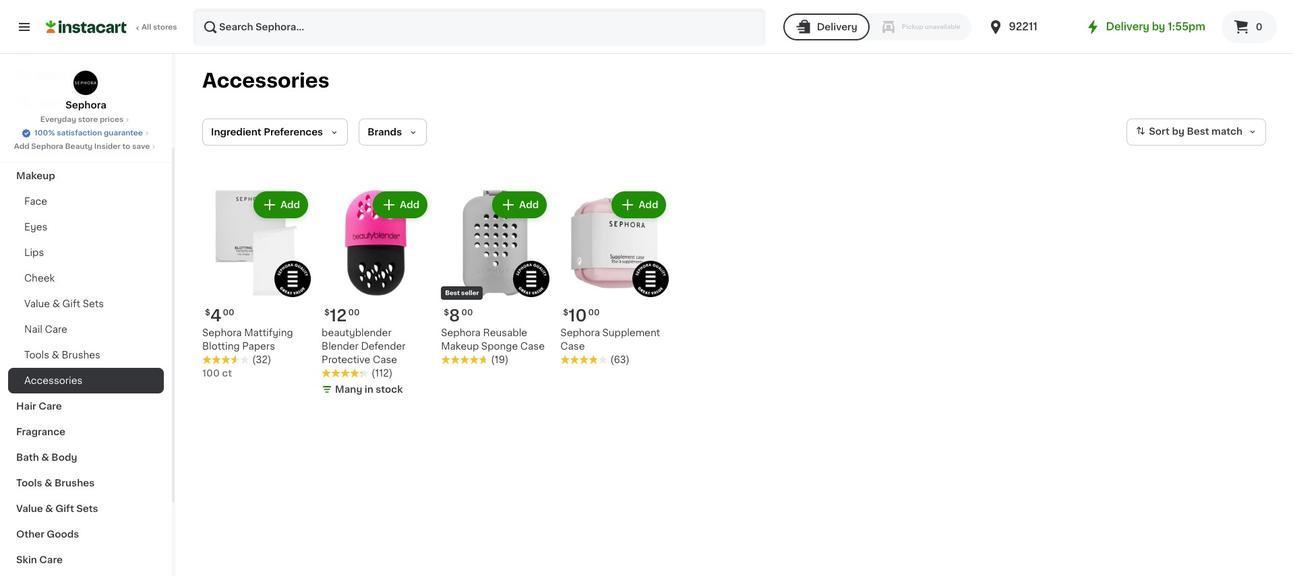 Task type: locate. For each thing, give the bounding box(es) containing it.
cheek link
[[8, 266, 164, 291]]

blender
[[322, 342, 359, 352]]

service type group
[[784, 13, 972, 40]]

value & gift sets
[[24, 299, 104, 309], [16, 505, 98, 514]]

& down nail care
[[52, 351, 59, 360]]

4
[[210, 308, 222, 324]]

00 right 10
[[589, 309, 600, 317]]

shop
[[38, 44, 63, 53]]

skin
[[16, 556, 37, 565]]

1 vertical spatial by
[[1173, 127, 1185, 136]]

0 vertical spatial best
[[1187, 127, 1210, 136]]

sephora link
[[66, 70, 106, 112]]

makeup down "$ 8 00"
[[441, 342, 479, 352]]

1 vertical spatial makeup
[[441, 342, 479, 352]]

store
[[78, 116, 98, 123]]

★★★★★
[[202, 356, 250, 365], [202, 356, 250, 365], [441, 356, 489, 365], [441, 356, 489, 365], [561, 356, 608, 365], [561, 356, 608, 365], [322, 369, 369, 378], [322, 369, 369, 378]]

00 right '4'
[[223, 309, 234, 317]]

0 vertical spatial tools
[[24, 351, 49, 360]]

1 vertical spatial sets
[[76, 505, 98, 514]]

00 right 8
[[462, 309, 473, 317]]

3 add button from the left
[[494, 193, 546, 217]]

1 horizontal spatial best
[[1187, 127, 1210, 136]]

$ inside $ 10 00
[[563, 309, 569, 317]]

product group containing 8
[[441, 189, 550, 367]]

value down "cheek"
[[24, 299, 50, 309]]

product group
[[202, 189, 311, 381], [322, 189, 430, 399], [441, 189, 550, 367], [561, 189, 669, 367]]

care inside skin care link
[[39, 556, 63, 565]]

&
[[52, 299, 60, 309], [52, 351, 59, 360], [41, 453, 49, 463], [44, 479, 52, 488], [45, 505, 53, 514]]

tools & brushes
[[24, 351, 100, 360], [16, 479, 95, 488]]

all
[[142, 24, 151, 31]]

sephora
[[66, 101, 106, 110], [31, 143, 63, 150], [202, 329, 242, 338], [441, 329, 481, 338], [561, 329, 600, 338]]

$ for 4
[[205, 309, 210, 317]]

brushes for second tools & brushes link from the bottom
[[62, 351, 100, 360]]

100 ct
[[202, 369, 232, 378]]

0 horizontal spatial delivery
[[817, 22, 858, 32]]

brands button
[[359, 119, 427, 146]]

0 vertical spatial brushes
[[62, 351, 100, 360]]

tools & brushes for second tools & brushes link from the bottom
[[24, 351, 100, 360]]

1 vertical spatial tools
[[16, 479, 42, 488]]

gift down cheek link
[[62, 299, 80, 309]]

1 vertical spatial tools & brushes
[[16, 479, 95, 488]]

1 horizontal spatial delivery
[[1107, 22, 1150, 32]]

(112)
[[372, 369, 393, 378]]

accessories
[[202, 71, 330, 90], [24, 376, 83, 386]]

care for hair care
[[39, 402, 62, 411]]

sponge
[[481, 342, 518, 352]]

sets
[[83, 299, 104, 309], [76, 505, 98, 514]]

00 for 12
[[348, 309, 360, 317]]

delivery for delivery by 1:55pm
[[1107, 22, 1150, 32]]

& up other goods
[[45, 505, 53, 514]]

add for 8
[[519, 200, 539, 210]]

match
[[1212, 127, 1243, 136]]

face link
[[8, 189, 164, 215]]

add sephora beauty insider to save link
[[14, 142, 158, 152]]

care
[[45, 325, 67, 335], [39, 402, 62, 411], [39, 556, 63, 565]]

sephora reusable makeup sponge case
[[441, 329, 545, 352]]

3 $ from the left
[[444, 309, 449, 317]]

value & gift sets link up goods
[[8, 496, 164, 522]]

case inside beautyblender blender defender protective case
[[373, 356, 397, 365]]

1 $ from the left
[[205, 309, 210, 317]]

1 vertical spatial value & gift sets link
[[8, 496, 164, 522]]

beauty inside add sephora beauty insider to save link
[[65, 143, 93, 150]]

tools & brushes down nail care
[[24, 351, 100, 360]]

00 right 12
[[348, 309, 360, 317]]

brushes down body
[[55, 479, 95, 488]]

0
[[1256, 22, 1263, 32]]

2 horizontal spatial case
[[561, 342, 585, 352]]

3 00 from the left
[[462, 309, 473, 317]]

add button for 12
[[374, 193, 426, 217]]

1 add button from the left
[[255, 193, 307, 217]]

2 add button from the left
[[374, 193, 426, 217]]

0 horizontal spatial beauty
[[65, 143, 93, 150]]

00 for 10
[[589, 309, 600, 317]]

sephora down $ 10 00
[[561, 329, 600, 338]]

1 vertical spatial care
[[39, 402, 62, 411]]

tools down nail
[[24, 351, 49, 360]]

0 vertical spatial by
[[1153, 22, 1166, 32]]

best left seller
[[445, 290, 460, 296]]

value & gift sets link
[[8, 291, 164, 317], [8, 496, 164, 522]]

& right bath
[[41, 453, 49, 463]]

2 product group from the left
[[322, 189, 430, 399]]

0 horizontal spatial best
[[445, 290, 460, 296]]

by
[[1153, 22, 1166, 32], [1173, 127, 1185, 136]]

1 horizontal spatial by
[[1173, 127, 1185, 136]]

nail care link
[[8, 317, 164, 343]]

tools & brushes down bath & body
[[16, 479, 95, 488]]

care inside nail care link
[[45, 325, 67, 335]]

fragrance link
[[8, 420, 164, 445]]

0 vertical spatial gift
[[62, 299, 80, 309]]

1 vertical spatial value & gift sets
[[16, 505, 98, 514]]

tools & brushes link down body
[[8, 471, 164, 496]]

accessories up the hair care at the bottom left of page
[[24, 376, 83, 386]]

care right hair
[[39, 402, 62, 411]]

& down bath & body
[[44, 479, 52, 488]]

by left 1:55pm
[[1153, 22, 1166, 32]]

0 horizontal spatial case
[[373, 356, 397, 365]]

0 horizontal spatial accessories
[[24, 376, 83, 386]]

& for the bath & body link
[[41, 453, 49, 463]]

value & gift sets link up nail care
[[8, 291, 164, 317]]

case inside sephora reusable makeup sponge case
[[521, 342, 545, 352]]

2 00 from the left
[[348, 309, 360, 317]]

00 inside $ 4 00
[[223, 309, 234, 317]]

value
[[24, 299, 50, 309], [16, 505, 43, 514]]

add for 4
[[281, 200, 300, 210]]

& for first tools & brushes link from the bottom
[[44, 479, 52, 488]]

0 vertical spatial care
[[45, 325, 67, 335]]

hair
[[16, 402, 36, 411]]

seller
[[461, 290, 479, 296]]

by right 'sort'
[[1173, 127, 1185, 136]]

sephora for 10
[[561, 329, 600, 338]]

$ inside "$ 8 00"
[[444, 309, 449, 317]]

value up the other
[[16, 505, 43, 514]]

case down 10
[[561, 342, 585, 352]]

4 $ from the left
[[563, 309, 569, 317]]

value & gift sets up nail care
[[24, 299, 104, 309]]

care inside hair care link
[[39, 402, 62, 411]]

delivery inside delivery button
[[817, 22, 858, 32]]

care for nail care
[[45, 325, 67, 335]]

None search field
[[193, 8, 766, 46]]

sort by
[[1150, 127, 1185, 136]]

1 vertical spatial tools & brushes link
[[8, 471, 164, 496]]

hair care
[[16, 402, 62, 411]]

delivery by 1:55pm
[[1107, 22, 1206, 32]]

(32)
[[252, 356, 271, 365]]

tools for first tools & brushes link from the bottom
[[16, 479, 42, 488]]

2 $ from the left
[[325, 309, 330, 317]]

beauty inside holiday party ready beauty link
[[118, 146, 153, 155]]

tools & brushes link down nail care
[[8, 343, 164, 368]]

1 horizontal spatial makeup
[[441, 342, 479, 352]]

shop link
[[8, 35, 164, 62]]

4 product group from the left
[[561, 189, 669, 367]]

0 vertical spatial tools & brushes link
[[8, 343, 164, 368]]

tools
[[24, 351, 49, 360], [16, 479, 42, 488]]

$ 10 00
[[563, 308, 600, 324]]

00
[[223, 309, 234, 317], [348, 309, 360, 317], [462, 309, 473, 317], [589, 309, 600, 317]]

stock
[[376, 385, 403, 395]]

0 vertical spatial value & gift sets
[[24, 299, 104, 309]]

care right 'skin'
[[39, 556, 63, 565]]

reusable
[[483, 329, 528, 338]]

sephora inside sephora mattifying blotting papers
[[202, 329, 242, 338]]

00 inside $ 12 00
[[348, 309, 360, 317]]

best left "match"
[[1187, 127, 1210, 136]]

brushes up accessories link
[[62, 351, 100, 360]]

beautyblender
[[322, 329, 392, 338]]

case down reusable
[[521, 342, 545, 352]]

value & gift sets up goods
[[16, 505, 98, 514]]

sets up nail care link
[[83, 299, 104, 309]]

$ up blotting
[[205, 309, 210, 317]]

delivery
[[1107, 22, 1150, 32], [817, 22, 858, 32]]

tools & brushes link
[[8, 343, 164, 368], [8, 471, 164, 496]]

(63)
[[611, 356, 630, 365]]

sephora inside sephora supplement case
[[561, 329, 600, 338]]

delivery button
[[784, 13, 870, 40]]

0 button
[[1222, 11, 1278, 43]]

4 00 from the left
[[589, 309, 600, 317]]

hair care link
[[8, 394, 164, 420]]

care right nail
[[45, 325, 67, 335]]

1 horizontal spatial accessories
[[202, 71, 330, 90]]

92211
[[1009, 22, 1038, 32]]

1 vertical spatial best
[[445, 290, 460, 296]]

add button for 4
[[255, 193, 307, 217]]

$ inside $ 12 00
[[325, 309, 330, 317]]

defender
[[361, 342, 406, 352]]

accessories up "ingredient preferences"
[[202, 71, 330, 90]]

& inside the bath & body link
[[41, 453, 49, 463]]

1 vertical spatial brushes
[[55, 479, 95, 488]]

sephora down "$ 8 00"
[[441, 329, 481, 338]]

product group containing 12
[[322, 189, 430, 399]]

3 product group from the left
[[441, 189, 550, 367]]

00 for 4
[[223, 309, 234, 317]]

case down defender
[[373, 356, 397, 365]]

00 inside "$ 8 00"
[[462, 309, 473, 317]]

1 vertical spatial accessories
[[24, 376, 83, 386]]

tools down bath
[[16, 479, 42, 488]]

fragrance
[[16, 428, 65, 437]]

sets up other goods link
[[76, 505, 98, 514]]

1 product group from the left
[[202, 189, 311, 381]]

4 add button from the left
[[613, 193, 665, 217]]

10
[[569, 308, 587, 324]]

0 vertical spatial accessories
[[202, 71, 330, 90]]

instacart logo image
[[46, 19, 127, 35]]

case for 12
[[373, 356, 397, 365]]

0 horizontal spatial by
[[1153, 22, 1166, 32]]

00 inside $ 10 00
[[589, 309, 600, 317]]

product group containing 10
[[561, 189, 669, 367]]

$ up beautyblender
[[325, 309, 330, 317]]

0 vertical spatial tools & brushes
[[24, 351, 100, 360]]

& up nail care
[[52, 299, 60, 309]]

buy it again
[[38, 71, 95, 80]]

0 vertical spatial value & gift sets link
[[8, 291, 164, 317]]

add button for 10
[[613, 193, 665, 217]]

by for sort
[[1173, 127, 1185, 136]]

2 vertical spatial care
[[39, 556, 63, 565]]

case for 8
[[521, 342, 545, 352]]

sephora for 8
[[441, 329, 481, 338]]

$ down best seller in the bottom left of the page
[[444, 309, 449, 317]]

$ up sephora supplement case
[[563, 309, 569, 317]]

add
[[14, 143, 29, 150], [281, 200, 300, 210], [400, 200, 420, 210], [519, 200, 539, 210], [639, 200, 659, 210]]

$ inside $ 4 00
[[205, 309, 210, 317]]

gift up goods
[[55, 505, 74, 514]]

0 horizontal spatial makeup
[[16, 171, 55, 181]]

1 vertical spatial value
[[16, 505, 43, 514]]

delivery inside delivery by 1:55pm link
[[1107, 22, 1150, 32]]

1 value & gift sets link from the top
[[8, 291, 164, 317]]

bath
[[16, 453, 39, 463]]

1 00 from the left
[[223, 309, 234, 317]]

best inside field
[[1187, 127, 1210, 136]]

1 horizontal spatial case
[[521, 342, 545, 352]]

best for best seller
[[445, 290, 460, 296]]

add button for 8
[[494, 193, 546, 217]]

sephora up blotting
[[202, 329, 242, 338]]

sephora down 100%
[[31, 143, 63, 150]]

by inside field
[[1173, 127, 1185, 136]]

1 vertical spatial gift
[[55, 505, 74, 514]]

1 horizontal spatial beauty
[[118, 146, 153, 155]]

other goods link
[[8, 522, 164, 548]]

brands
[[368, 127, 402, 137]]

brushes
[[62, 351, 100, 360], [55, 479, 95, 488]]

guarantee
[[104, 130, 143, 137]]

makeup up face
[[16, 171, 55, 181]]

sephora inside sephora reusable makeup sponge case
[[441, 329, 481, 338]]

sephora mattifying blotting papers
[[202, 329, 293, 352]]

$
[[205, 309, 210, 317], [325, 309, 330, 317], [444, 309, 449, 317], [563, 309, 569, 317]]



Task type: describe. For each thing, give the bounding box(es) containing it.
skin care link
[[8, 548, 164, 573]]

stores
[[153, 24, 177, 31]]

$ for 8
[[444, 309, 449, 317]]

bath & body link
[[8, 445, 164, 471]]

value & gift sets for first value & gift sets link from the bottom
[[16, 505, 98, 514]]

ingredient preferences button
[[202, 119, 348, 146]]

to
[[122, 143, 130, 150]]

0 vertical spatial sets
[[83, 299, 104, 309]]

& for first value & gift sets link from the bottom
[[45, 505, 53, 514]]

best for best match
[[1187, 127, 1210, 136]]

party
[[56, 146, 82, 155]]

everyday
[[40, 116, 76, 123]]

2 value & gift sets link from the top
[[8, 496, 164, 522]]

satisfaction
[[57, 130, 102, 137]]

ingredient
[[211, 127, 262, 137]]

bath & body
[[16, 453, 77, 463]]

sephora for 4
[[202, 329, 242, 338]]

$ for 10
[[563, 309, 569, 317]]

& for second value & gift sets link from the bottom
[[52, 299, 60, 309]]

100% satisfaction guarantee button
[[21, 125, 151, 139]]

8
[[449, 308, 460, 324]]

sephora supplement case
[[561, 329, 661, 352]]

add for 12
[[400, 200, 420, 210]]

tools for second tools & brushes link from the bottom
[[24, 351, 49, 360]]

supplement
[[603, 329, 661, 338]]

save
[[132, 143, 150, 150]]

holiday
[[16, 146, 54, 155]]

product group containing 4
[[202, 189, 311, 381]]

all stores
[[142, 24, 177, 31]]

beautyblender blender defender protective case
[[322, 329, 406, 365]]

care for skin care
[[39, 556, 63, 565]]

all stores link
[[46, 8, 178, 46]]

add for 10
[[639, 200, 659, 210]]

skin care
[[16, 556, 63, 565]]

$ 8 00
[[444, 308, 473, 324]]

best match
[[1187, 127, 1243, 136]]

ingredient preferences
[[211, 127, 323, 137]]

holiday party ready beauty link
[[8, 138, 164, 163]]

100
[[202, 369, 220, 378]]

preferences
[[264, 127, 323, 137]]

everyday store prices
[[40, 116, 124, 123]]

1 tools & brushes link from the top
[[8, 343, 164, 368]]

tools & brushes for first tools & brushes link from the bottom
[[16, 479, 95, 488]]

insider
[[94, 143, 121, 150]]

& for second tools & brushes link from the bottom
[[52, 351, 59, 360]]

case inside sephora supplement case
[[561, 342, 585, 352]]

12
[[330, 308, 347, 324]]

sephora logo image
[[73, 70, 99, 96]]

it
[[59, 71, 66, 80]]

0 vertical spatial makeup
[[16, 171, 55, 181]]

delivery for delivery
[[817, 22, 858, 32]]

other goods
[[16, 530, 79, 540]]

$ for 12
[[325, 309, 330, 317]]

sephora up store
[[66, 101, 106, 110]]

mattifying
[[244, 329, 293, 338]]

buy
[[38, 71, 57, 80]]

92211 button
[[988, 8, 1069, 46]]

brushes for first tools & brushes link from the bottom
[[55, 479, 95, 488]]

value & gift sets for second value & gift sets link from the bottom
[[24, 299, 104, 309]]

face
[[24, 197, 47, 206]]

blotting
[[202, 342, 240, 352]]

body
[[51, 453, 77, 463]]

many in stock
[[335, 385, 403, 395]]

100%
[[34, 130, 55, 137]]

0 vertical spatial value
[[24, 299, 50, 309]]

holiday party ready beauty
[[16, 146, 153, 155]]

prices
[[100, 116, 124, 123]]

lips link
[[8, 240, 164, 266]]

papers
[[242, 342, 275, 352]]

nail care
[[24, 325, 67, 335]]

other
[[16, 530, 44, 540]]

$ 4 00
[[205, 308, 234, 324]]

Search field
[[194, 9, 765, 45]]

(19)
[[491, 356, 509, 365]]

lips
[[24, 248, 44, 258]]

lists link
[[8, 89, 164, 116]]

add sephora beauty insider to save
[[14, 143, 150, 150]]

by for delivery
[[1153, 22, 1166, 32]]

cheek
[[24, 274, 55, 283]]

eyes
[[24, 223, 48, 232]]

makeup inside sephora reusable makeup sponge case
[[441, 342, 479, 352]]

2 tools & brushes link from the top
[[8, 471, 164, 496]]

many
[[335, 385, 363, 395]]

nail
[[24, 325, 42, 335]]

100% satisfaction guarantee
[[34, 130, 143, 137]]

again
[[68, 71, 95, 80]]

00 for 8
[[462, 309, 473, 317]]

ct
[[222, 369, 232, 378]]

in
[[365, 385, 374, 395]]

everyday store prices link
[[40, 115, 132, 125]]

lists
[[38, 98, 61, 107]]

sort
[[1150, 127, 1170, 136]]

Best match Sort by field
[[1127, 119, 1267, 146]]

protective
[[322, 356, 371, 365]]

best seller
[[445, 290, 479, 296]]

eyes link
[[8, 215, 164, 240]]

goods
[[47, 530, 79, 540]]

$ 12 00
[[325, 308, 360, 324]]



Task type: vqa. For each thing, say whether or not it's contained in the screenshot.
100% satisfaction guarantee button on the top left of page
yes



